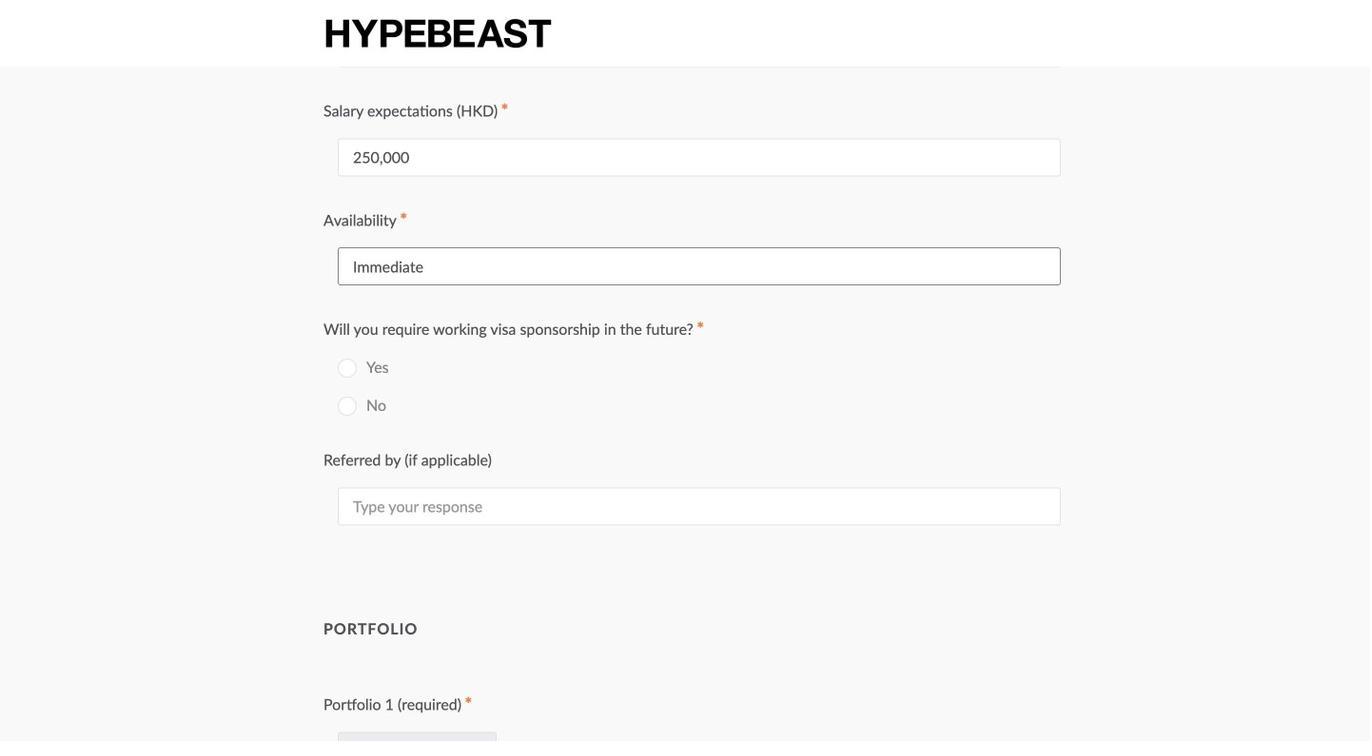 Task type: vqa. For each thing, say whether or not it's contained in the screenshot.
NuvoAir logo
no



Task type: describe. For each thing, give the bounding box(es) containing it.
2 type your response text field from the top
[[338, 488, 1061, 526]]

Type your response text field
[[338, 138, 1061, 176]]

1 type your response text field from the top
[[338, 248, 1061, 286]]



Task type: locate. For each thing, give the bounding box(es) containing it.
1 vertical spatial type your response text field
[[338, 488, 1061, 526]]

None radio
[[338, 359, 357, 378], [338, 397, 357, 416], [338, 359, 357, 378], [338, 397, 357, 416]]

0 vertical spatial type your response text field
[[338, 248, 1061, 286]]

Type your response text field
[[338, 248, 1061, 286], [338, 488, 1061, 526]]

hypebeast logo image
[[324, 17, 553, 50]]



